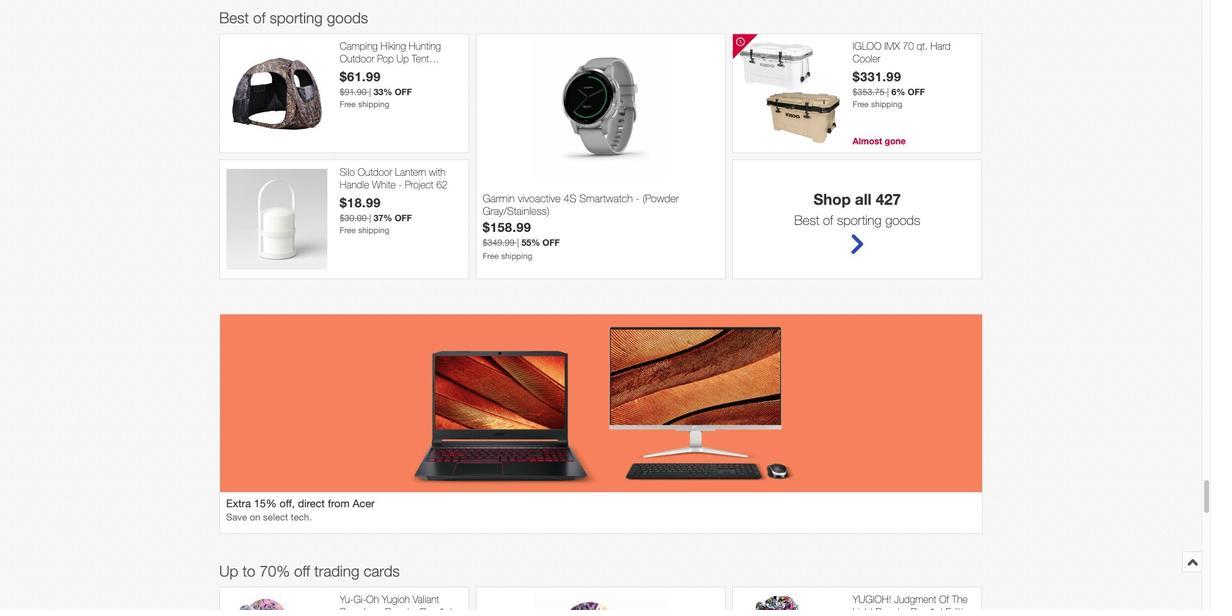 Task type: locate. For each thing, give the bounding box(es) containing it.
0 vertical spatial goods
[[327, 9, 368, 27]]

0 vertical spatial up
[[397, 53, 409, 64]]

box down valiant
[[420, 607, 437, 611]]

1 booster from the left
[[385, 607, 418, 611]]

0 horizontal spatial goods
[[327, 9, 368, 27]]

0 vertical spatial outdoor
[[340, 53, 374, 64]]

white
[[372, 179, 396, 190]]

igloo imx 70 qt. hard cooler link
[[853, 41, 976, 65]]

1 box from the left
[[420, 607, 437, 611]]

off right 33%
[[395, 86, 412, 97]]

1 horizontal spatial -
[[636, 192, 640, 205]]

1 vertical spatial outdoor
[[358, 167, 392, 178]]

-
[[399, 179, 402, 190], [636, 192, 640, 205]]

free inside the garmin vivoactive 4s smartwatch - (powder gray/stainless) $158.99 $349.99 | 55% off free shipping
[[483, 252, 499, 261]]

of inside shop all 427 best of sporting goods
[[823, 213, 834, 228]]

booster down yugioh!
[[876, 607, 908, 611]]

handle
[[340, 179, 369, 190]]

gi-
[[354, 595, 366, 606]]

- left (powder
[[636, 192, 640, 205]]

free
[[340, 100, 356, 109], [853, 100, 869, 109], [340, 226, 356, 235], [483, 252, 499, 261]]

box inside yu-gi-oh yugioh valiant smashers booster box 1s
[[420, 607, 437, 611]]

hiking
[[381, 41, 406, 52]]

best inside shop all 427 best of sporting goods
[[795, 213, 820, 228]]

all
[[855, 191, 872, 208]]

outdoor
[[340, 53, 374, 64], [358, 167, 392, 178]]

free down $349.99
[[483, 252, 499, 261]]

up inside camping hiking hunting outdoor pop up tent waterproof w/zipper door 2 persons
[[397, 53, 409, 64]]

2 box from the left
[[911, 607, 927, 611]]

0 horizontal spatial -
[[399, 179, 402, 190]]

$30.00
[[340, 213, 367, 223]]

qt.
[[917, 41, 928, 52]]

silo
[[340, 167, 355, 178]]

1 horizontal spatial sporting
[[837, 213, 882, 228]]

1 vertical spatial up
[[219, 563, 238, 581]]

outdoor inside camping hiking hunting outdoor pop up tent waterproof w/zipper door 2 persons
[[340, 53, 374, 64]]

1 horizontal spatial up
[[397, 53, 409, 64]]

0 horizontal spatial up
[[219, 563, 238, 581]]

hunting
[[409, 41, 441, 52]]

valiant
[[413, 595, 439, 606]]

save
[[226, 513, 247, 523]]

0 horizontal spatial booster
[[385, 607, 418, 611]]

1 vertical spatial sporting
[[837, 213, 882, 228]]

shipping down 33%
[[358, 100, 389, 109]]

1 vertical spatial of
[[823, 213, 834, 228]]

6%
[[892, 86, 906, 97]]

off
[[395, 86, 412, 97], [908, 86, 925, 97], [395, 213, 412, 223], [543, 237, 560, 248], [294, 563, 310, 581]]

smartwatch
[[580, 192, 633, 205]]

1st
[[930, 607, 943, 611]]

(powder
[[643, 192, 679, 205]]

$158.99
[[483, 220, 532, 235]]

best
[[219, 9, 249, 27], [795, 213, 820, 228]]

1 vertical spatial best
[[795, 213, 820, 228]]

off right 55%
[[543, 237, 560, 248]]

shipping down 6%
[[871, 100, 903, 109]]

booster down yugioh on the left bottom
[[385, 607, 418, 611]]

goods down 427 at top right
[[886, 213, 921, 228]]

up to 70% off trading cards
[[219, 563, 400, 581]]

off inside igloo imx 70 qt. hard cooler $331.99 $353.75 | 6% off free shipping
[[908, 86, 925, 97]]

box down judgment at the right of page
[[911, 607, 927, 611]]

free inside the silo outdoor lantern with handle white - project 62 $18.99 $30.00 | 37% off free shipping
[[340, 226, 356, 235]]

garmin
[[483, 192, 515, 205]]

free down $91.90
[[340, 100, 356, 109]]

| left 37%
[[369, 213, 371, 223]]

0 horizontal spatial best
[[219, 9, 249, 27]]

shipping
[[358, 100, 389, 109], [871, 100, 903, 109], [358, 226, 389, 235], [501, 252, 533, 261]]

shipping inside the garmin vivoactive 4s smartwatch - (powder gray/stainless) $158.99 $349.99 | 55% off free shipping
[[501, 252, 533, 261]]

off right 6%
[[908, 86, 925, 97]]

outdoor up white
[[358, 167, 392, 178]]

to
[[243, 563, 255, 581]]

free down the $30.00
[[340, 226, 356, 235]]

box
[[420, 607, 437, 611], [911, 607, 927, 611]]

2 booster from the left
[[876, 607, 908, 611]]

garmin vivoactive 4s smartwatch - (powder gray/stainless) link
[[483, 192, 719, 220]]

from
[[328, 498, 350, 511]]

70%
[[260, 563, 290, 581]]

2
[[451, 65, 457, 76]]

1 horizontal spatial booster
[[876, 607, 908, 611]]

best of sporting goods
[[219, 9, 368, 27]]

sporting
[[270, 9, 323, 27], [837, 213, 882, 228]]

goods up camping
[[327, 9, 368, 27]]

camping hiking hunting outdoor pop up tent waterproof w/zipper door 2 persons
[[340, 41, 457, 88]]

goods
[[327, 9, 368, 27], [886, 213, 921, 228]]

silo outdoor lantern with handle white - project 62 link
[[340, 167, 463, 191]]

| inside igloo imx 70 qt. hard cooler $331.99 $353.75 | 6% off free shipping
[[887, 87, 889, 97]]

1 horizontal spatial best
[[795, 213, 820, 228]]

1 vertical spatial goods
[[886, 213, 921, 228]]

shipping inside $61.99 $91.90 | 33% off free shipping
[[358, 100, 389, 109]]

0 vertical spatial of
[[253, 9, 266, 27]]

shipping down 37%
[[358, 226, 389, 235]]

box inside yugioh! judgment of the light booster box 1st editio
[[911, 607, 927, 611]]

project
[[405, 179, 434, 190]]

booster
[[385, 607, 418, 611], [876, 607, 908, 611]]

off inside $61.99 $91.90 | 33% off free shipping
[[395, 86, 412, 97]]

off inside the garmin vivoactive 4s smartwatch - (powder gray/stainless) $158.99 $349.99 | 55% off free shipping
[[543, 237, 560, 248]]

1 horizontal spatial box
[[911, 607, 927, 611]]

up up the w/zipper
[[397, 53, 409, 64]]

up left to
[[219, 563, 238, 581]]

free down "$353.75"
[[853, 100, 869, 109]]

of
[[940, 595, 949, 606]]

| left 6%
[[887, 87, 889, 97]]

imx
[[885, 41, 900, 52]]

| left 55%
[[517, 238, 519, 248]]

waterproof
[[340, 65, 386, 76]]

0 vertical spatial -
[[399, 179, 402, 190]]

vivoactive
[[518, 192, 561, 205]]

0 vertical spatial sporting
[[270, 9, 323, 27]]

sporting inside shop all 427 best of sporting goods
[[837, 213, 882, 228]]

off right 37%
[[395, 213, 412, 223]]

- down lantern
[[399, 179, 402, 190]]

0 horizontal spatial box
[[420, 607, 437, 611]]

1 horizontal spatial goods
[[886, 213, 921, 228]]

almost
[[853, 136, 883, 147]]

1 horizontal spatial of
[[823, 213, 834, 228]]

|
[[369, 87, 371, 97], [887, 87, 889, 97], [369, 213, 371, 223], [517, 238, 519, 248]]

outdoor down camping
[[340, 53, 374, 64]]

trading
[[314, 563, 360, 581]]

tech.
[[291, 513, 312, 523]]

up
[[397, 53, 409, 64], [219, 563, 238, 581]]

the
[[952, 595, 968, 606]]

of
[[253, 9, 266, 27], [823, 213, 834, 228]]

shipping down 55%
[[501, 252, 533, 261]]

| left 33%
[[369, 87, 371, 97]]

1 vertical spatial -
[[636, 192, 640, 205]]

0 horizontal spatial sporting
[[270, 9, 323, 27]]



Task type: vqa. For each thing, say whether or not it's contained in the screenshot.
first similar from the bottom
no



Task type: describe. For each thing, give the bounding box(es) containing it.
hard
[[931, 41, 951, 52]]

lantern
[[395, 167, 426, 178]]

- inside the garmin vivoactive 4s smartwatch - (powder gray/stainless) $158.99 $349.99 | 55% off free shipping
[[636, 192, 640, 205]]

$18.99
[[340, 195, 381, 210]]

- inside the silo outdoor lantern with handle white - project 62 $18.99 $30.00 | 37% off free shipping
[[399, 179, 402, 190]]

4s
[[564, 192, 577, 205]]

yugioh
[[382, 595, 410, 606]]

free inside igloo imx 70 qt. hard cooler $331.99 $353.75 | 6% off free shipping
[[853, 100, 869, 109]]

shop
[[814, 191, 851, 208]]

with
[[429, 167, 446, 178]]

camping
[[340, 41, 378, 52]]

cooler
[[853, 53, 881, 64]]

off,
[[280, 498, 295, 511]]

judgment
[[894, 595, 937, 606]]

shipping inside igloo imx 70 qt. hard cooler $331.99 $353.75 | 6% off free shipping
[[871, 100, 903, 109]]

booster inside yugioh! judgment of the light booster box 1st editio
[[876, 607, 908, 611]]

shipping inside the silo outdoor lantern with handle white - project 62 $18.99 $30.00 | 37% off free shipping
[[358, 226, 389, 235]]

427
[[876, 191, 901, 208]]

off right 70%
[[294, 563, 310, 581]]

yugioh!
[[853, 595, 892, 606]]

pop
[[377, 53, 394, 64]]

smashers
[[340, 607, 382, 611]]

33%
[[374, 86, 392, 97]]

yugioh! judgment of the light booster box 1st editio
[[853, 595, 974, 611]]

outdoor inside the silo outdoor lantern with handle white - project 62 $18.99 $30.00 | 37% off free shipping
[[358, 167, 392, 178]]

0 vertical spatial best
[[219, 9, 249, 27]]

w/zipper
[[389, 65, 425, 76]]

almost gone
[[853, 136, 906, 147]]

$61.99
[[340, 69, 381, 84]]

$91.90
[[340, 87, 367, 97]]

gone
[[885, 136, 906, 147]]

cards
[[364, 563, 400, 581]]

gray/stainless)
[[483, 205, 550, 218]]

| inside $61.99 $91.90 | 33% off free shipping
[[369, 87, 371, 97]]

62
[[436, 179, 448, 190]]

silo outdoor lantern with handle white - project 62 $18.99 $30.00 | 37% off free shipping
[[340, 167, 448, 235]]

on
[[250, 513, 261, 523]]

$353.75
[[853, 87, 885, 97]]

shop all 427 best of sporting goods
[[795, 191, 921, 228]]

$61.99 $91.90 | 33% off free shipping
[[340, 69, 412, 109]]

yu-gi-oh yugioh valiant smashers booster box 1s link
[[340, 595, 463, 611]]

yugioh! judgment of the light booster box 1st editio link
[[853, 595, 976, 611]]

| inside the garmin vivoactive 4s smartwatch - (powder gray/stainless) $158.99 $349.99 | 55% off free shipping
[[517, 238, 519, 248]]

free inside $61.99 $91.90 | 33% off free shipping
[[340, 100, 356, 109]]

$331.99
[[853, 69, 902, 84]]

0 horizontal spatial of
[[253, 9, 266, 27]]

acer
[[353, 498, 375, 511]]

yu-gi-oh yugioh valiant smashers booster box 1s
[[340, 595, 452, 611]]

goods inside shop all 427 best of sporting goods
[[886, 213, 921, 228]]

persons
[[340, 77, 374, 88]]

55%
[[522, 237, 540, 248]]

off inside the silo outdoor lantern with handle white - project 62 $18.99 $30.00 | 37% off free shipping
[[395, 213, 412, 223]]

select
[[263, 513, 288, 523]]

door
[[428, 65, 449, 76]]

extra 15% off, direct from acer save on select tech.
[[226, 498, 375, 523]]

igloo imx 70 qt. hard cooler $331.99 $353.75 | 6% off free shipping
[[853, 41, 951, 109]]

tent
[[412, 53, 429, 64]]

light
[[853, 607, 873, 611]]

extra
[[226, 498, 251, 511]]

igloo
[[853, 41, 882, 52]]

booster inside yu-gi-oh yugioh valiant smashers booster box 1s
[[385, 607, 418, 611]]

direct
[[298, 498, 325, 511]]

oh
[[366, 595, 379, 606]]

37%
[[374, 213, 392, 223]]

70
[[903, 41, 914, 52]]

camping hiking hunting outdoor pop up tent waterproof w/zipper door 2 persons link
[[340, 41, 463, 88]]

15%
[[254, 498, 277, 511]]

garmin vivoactive 4s smartwatch - (powder gray/stainless) $158.99 $349.99 | 55% off free shipping
[[483, 192, 679, 261]]

| inside the silo outdoor lantern with handle white - project 62 $18.99 $30.00 | 37% off free shipping
[[369, 213, 371, 223]]

$349.99
[[483, 238, 515, 248]]

yu-
[[340, 595, 354, 606]]



